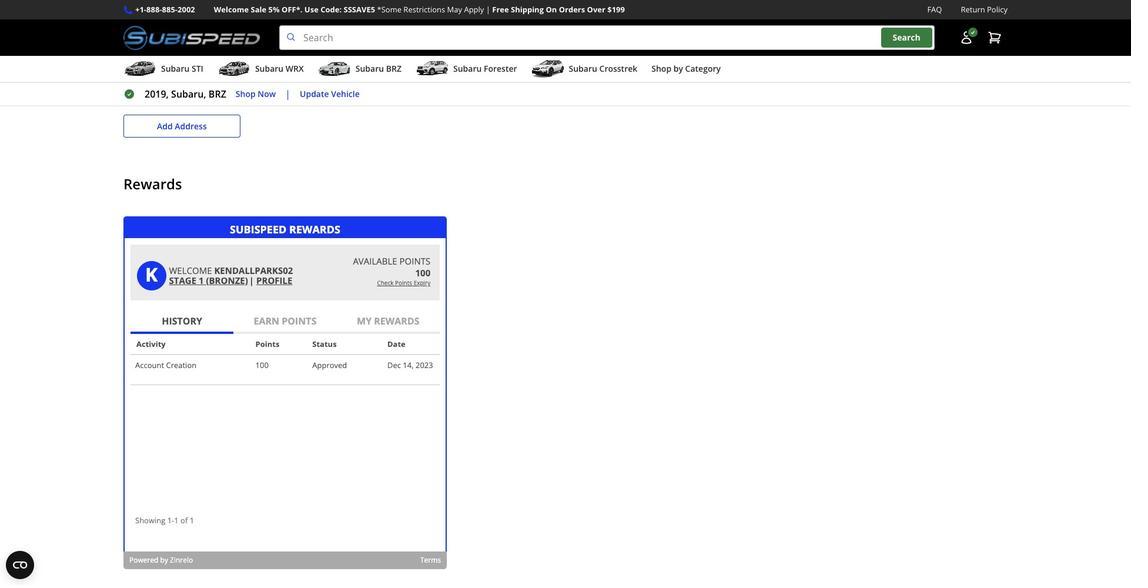 Task type: describe. For each thing, give the bounding box(es) containing it.
add address
[[157, 120, 207, 131]]

sti
[[192, 63, 203, 74]]

a subaru crosstrek thumbnail image image
[[531, 60, 564, 78]]

shipping
[[511, 4, 544, 15]]

1 vertical spatial address
[[175, 120, 207, 131]]

subaru forester
[[453, 63, 517, 74]]

yet.
[[270, 89, 286, 102]]

885-
[[162, 4, 178, 15]]

vehicle
[[331, 88, 360, 99]]

subaru for subaru crosstrek
[[569, 63, 597, 74]]

book
[[172, 58, 201, 74]]

code:
[[321, 4, 342, 15]]

888-
[[146, 4, 162, 15]]

+1-
[[135, 4, 146, 15]]

crosstrek
[[599, 63, 638, 74]]

shop for shop now
[[236, 88, 256, 99]]

subaru for subaru sti
[[161, 63, 190, 74]]

shop now link
[[236, 87, 276, 101]]

shop by category button
[[652, 58, 721, 82]]

welcome sale 5% off*. use code: sssave5 *some restrictions may apply | free shipping on orders over $199
[[214, 4, 625, 15]]

shop now
[[236, 88, 276, 99]]

saved
[[177, 89, 203, 102]]

wrx
[[286, 63, 304, 74]]

update
[[300, 88, 329, 99]]

you
[[123, 89, 140, 102]]

search
[[893, 32, 921, 43]]

subaru for subaru wrx
[[255, 63, 284, 74]]

search input field
[[279, 25, 935, 50]]

*some
[[377, 4, 402, 15]]

may
[[447, 4, 462, 15]]

2019, subaru, brz
[[145, 88, 226, 101]]

a subaru brz thumbnail image image
[[318, 60, 351, 78]]

0 horizontal spatial brz
[[209, 88, 226, 101]]

subaru,
[[171, 88, 206, 101]]

0 vertical spatial |
[[486, 4, 490, 15]]

subaru wrx
[[255, 63, 304, 74]]

subispeed logo image
[[123, 25, 261, 50]]

sssave5
[[344, 4, 375, 15]]

rewards
[[123, 174, 182, 194]]

welcome
[[214, 4, 249, 15]]

+1-888-885-2002
[[135, 4, 195, 15]]

2019,
[[145, 88, 169, 101]]

button image
[[960, 31, 974, 45]]

2002
[[178, 4, 195, 15]]

a subaru wrx thumbnail image image
[[217, 60, 250, 78]]

5%
[[268, 4, 280, 15]]

on
[[546, 4, 557, 15]]

0 horizontal spatial |
[[285, 88, 291, 101]]

$199
[[608, 4, 625, 15]]

open widget image
[[6, 551, 34, 579]]

addresses
[[223, 89, 268, 102]]



Task type: locate. For each thing, give the bounding box(es) containing it.
|
[[486, 4, 490, 15], [285, 88, 291, 101]]

you haven't saved any addresses yet.
[[123, 89, 286, 102]]

address
[[123, 58, 169, 74], [175, 120, 207, 131]]

use
[[305, 4, 319, 15]]

return policy
[[961, 4, 1008, 15]]

address book
[[123, 58, 201, 74]]

forester
[[484, 63, 517, 74]]

subaru crosstrek
[[569, 63, 638, 74]]

update vehicle
[[300, 88, 360, 99]]

brz right saved
[[209, 88, 226, 101]]

shop inside dropdown button
[[652, 63, 672, 74]]

0 horizontal spatial shop
[[236, 88, 256, 99]]

a subaru sti thumbnail image image
[[123, 60, 156, 78]]

subaru up now
[[255, 63, 284, 74]]

subaru left forester
[[453, 63, 482, 74]]

subaru brz
[[356, 63, 402, 74]]

subaru brz button
[[318, 58, 402, 82]]

1 vertical spatial shop
[[236, 88, 256, 99]]

subaru crosstrek button
[[531, 58, 638, 82]]

3 subaru from the left
[[356, 63, 384, 74]]

add
[[157, 120, 173, 131]]

address up 2019, at the top of page
[[123, 58, 169, 74]]

1 horizontal spatial brz
[[386, 63, 402, 74]]

shop by category
[[652, 63, 721, 74]]

by
[[674, 63, 683, 74]]

haven't
[[143, 89, 175, 102]]

0 vertical spatial brz
[[386, 63, 402, 74]]

shop left now
[[236, 88, 256, 99]]

1 horizontal spatial shop
[[652, 63, 672, 74]]

update vehicle button
[[300, 87, 360, 101]]

return
[[961, 4, 985, 15]]

apply
[[464, 4, 484, 15]]

0 horizontal spatial address
[[123, 58, 169, 74]]

subaru left crosstrek
[[569, 63, 597, 74]]

5 subaru from the left
[[569, 63, 597, 74]]

brz left the a subaru forester thumbnail image
[[386, 63, 402, 74]]

restrictions
[[404, 4, 445, 15]]

free
[[492, 4, 509, 15]]

faq link
[[928, 4, 942, 16]]

subaru up vehicle
[[356, 63, 384, 74]]

address right add
[[175, 120, 207, 131]]

shop for shop by category
[[652, 63, 672, 74]]

+1-888-885-2002 link
[[135, 4, 195, 16]]

search button
[[881, 28, 932, 48]]

1 horizontal spatial address
[[175, 120, 207, 131]]

1 horizontal spatial |
[[486, 4, 490, 15]]

subaru wrx button
[[217, 58, 304, 82]]

subaru for subaru forester
[[453, 63, 482, 74]]

subaru inside "dropdown button"
[[453, 63, 482, 74]]

policy
[[987, 4, 1008, 15]]

category
[[685, 63, 721, 74]]

shop
[[652, 63, 672, 74], [236, 88, 256, 99]]

shop left by
[[652, 63, 672, 74]]

off*.
[[282, 4, 303, 15]]

faq
[[928, 4, 942, 15]]

| right now
[[285, 88, 291, 101]]

any
[[205, 89, 221, 102]]

subaru left 'sti'
[[161, 63, 190, 74]]

subaru for subaru brz
[[356, 63, 384, 74]]

brz
[[386, 63, 402, 74], [209, 88, 226, 101]]

subaru sti
[[161, 63, 203, 74]]

over
[[587, 4, 606, 15]]

1 vertical spatial brz
[[209, 88, 226, 101]]

0 vertical spatial shop
[[652, 63, 672, 74]]

a subaru forester thumbnail image image
[[416, 60, 449, 78]]

subaru sti button
[[123, 58, 203, 82]]

| left the free
[[486, 4, 490, 15]]

4 subaru from the left
[[453, 63, 482, 74]]

return policy link
[[961, 4, 1008, 16]]

sale
[[251, 4, 266, 15]]

orders
[[559, 4, 585, 15]]

1 subaru from the left
[[161, 63, 190, 74]]

2 subaru from the left
[[255, 63, 284, 74]]

brz inside dropdown button
[[386, 63, 402, 74]]

subaru
[[161, 63, 190, 74], [255, 63, 284, 74], [356, 63, 384, 74], [453, 63, 482, 74], [569, 63, 597, 74]]

dialog
[[123, 216, 447, 569]]

1 vertical spatial |
[[285, 88, 291, 101]]

0 vertical spatial address
[[123, 58, 169, 74]]

subaru forester button
[[416, 58, 517, 82]]

now
[[258, 88, 276, 99]]

add address link
[[123, 114, 240, 138]]



Task type: vqa. For each thing, say whether or not it's contained in the screenshot.
the 2015+
no



